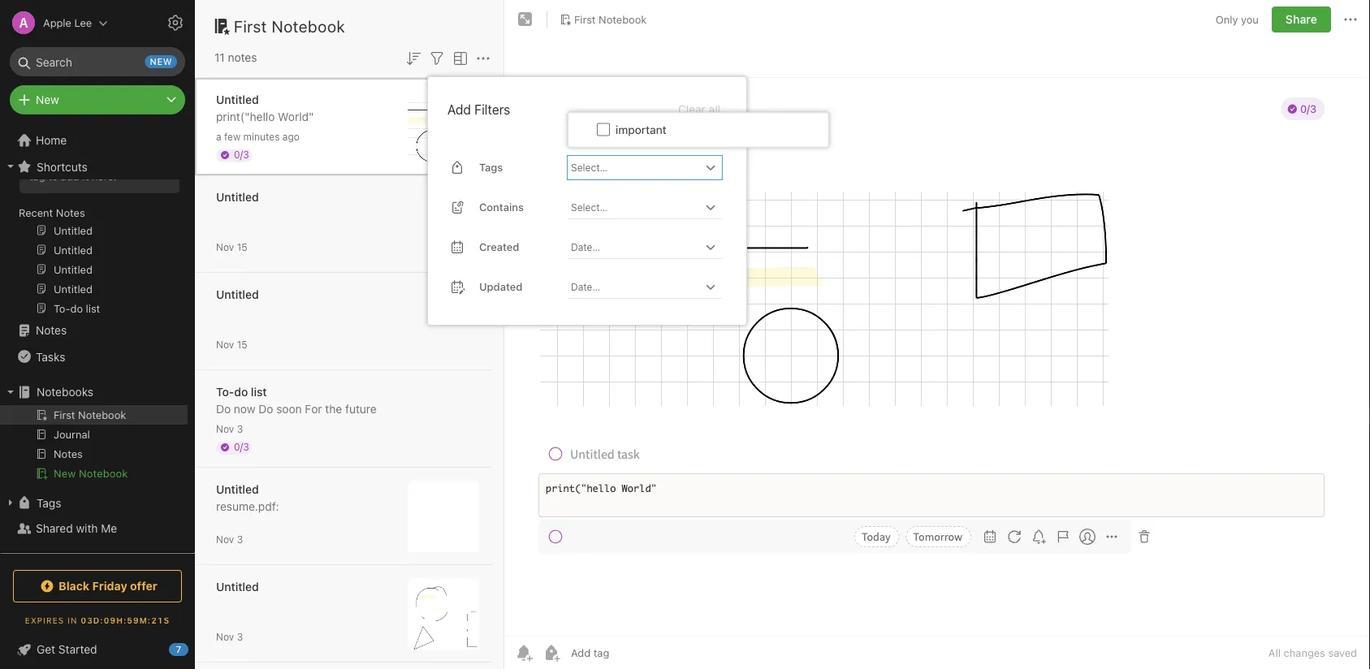 Task type: vqa. For each thing, say whether or not it's contained in the screenshot.
Stack
yes



Task type: describe. For each thing, give the bounding box(es) containing it.
lee
[[74, 17, 92, 29]]

home
[[36, 134, 67, 147]]

apple lee
[[43, 17, 92, 29]]

here.
[[92, 170, 117, 182]]

shortcuts
[[37, 160, 88, 173]]

get
[[37, 643, 55, 656]]

share
[[1286, 13, 1317, 26]]

add
[[448, 102, 471, 117]]

more actions image
[[1341, 10, 1360, 29]]

5 nov from the top
[[216, 631, 234, 643]]

icon on a note, notebook, stack or tag to add it here.
[[29, 140, 149, 182]]

notebook,
[[57, 155, 107, 167]]

with
[[76, 522, 98, 535]]

3 for 3rd thumbnail from the top
[[237, 631, 243, 643]]

tag
[[29, 170, 45, 182]]

0 vertical spatial tags
[[479, 161, 503, 173]]

1 nov 15 from the top
[[216, 242, 247, 253]]

clear all button
[[677, 100, 722, 119]]

saved
[[1328, 647, 1357, 659]]

11 notes
[[214, 51, 257, 64]]

clear
[[678, 103, 706, 116]]

Contains field
[[568, 196, 722, 219]]

0/3 for do now do soon for the future
[[234, 441, 249, 453]]

3 thumbnail image from the top
[[408, 579, 479, 650]]

2 do from the left
[[259, 402, 273, 416]]

recent
[[19, 206, 53, 218]]

you
[[1241, 13, 1259, 25]]

Sort options field
[[404, 47, 423, 68]]

shared
[[36, 522, 73, 535]]

3 for thumbnail for resume.pdf:
[[237, 534, 243, 545]]

tags button
[[0, 490, 188, 516]]

2 untitled from the top
[[216, 190, 259, 204]]

3 nov from the top
[[216, 424, 234, 435]]

resume.pdf:
[[216, 500, 279, 513]]

black friday offer
[[59, 580, 157, 593]]

future
[[345, 402, 377, 416]]

first notebook button
[[554, 8, 652, 31]]

1 do from the left
[[216, 402, 231, 416]]

Search text field
[[21, 47, 174, 76]]

minutes
[[243, 131, 280, 143]]

new
[[150, 56, 172, 67]]

more actions field inside note list element
[[474, 47, 493, 68]]

new notebook
[[54, 467, 128, 480]]

me
[[101, 522, 117, 535]]

add filters image
[[427, 49, 447, 68]]

5 untitled from the top
[[216, 580, 259, 594]]

first inside note list element
[[234, 16, 267, 35]]

world"
[[278, 110, 314, 123]]

in
[[68, 616, 78, 625]]

2 nov 15 from the top
[[216, 339, 247, 350]]

a inside note list element
[[216, 131, 221, 143]]

more actions image
[[474, 49, 493, 68]]

Help and Learning task checklist field
[[0, 637, 195, 663]]

click to collapse image
[[189, 639, 201, 659]]

filters
[[475, 102, 510, 117]]

do
[[234, 385, 248, 399]]

Account field
[[0, 6, 108, 39]]

to-
[[216, 385, 234, 399]]

to-do list
[[216, 385, 267, 399]]

it
[[82, 170, 89, 182]]

recent notes
[[19, 206, 85, 218]]

expand notebooks image
[[4, 386, 17, 399]]

clear all
[[678, 103, 720, 116]]

a inside the icon on a note, notebook, stack or tag to add it here.
[[128, 140, 133, 153]]

changes
[[1284, 647, 1325, 659]]

new notebook button
[[0, 464, 188, 483]]

shared with me link
[[0, 516, 188, 542]]

created
[[479, 241, 519, 253]]

cell inside tree
[[0, 405, 188, 425]]

notes link
[[0, 318, 188, 344]]

share button
[[1272, 6, 1331, 32]]

shared with me
[[36, 522, 117, 535]]

2 15 from the top
[[237, 339, 247, 350]]

View options field
[[447, 47, 470, 68]]

more actions field inside note window element
[[1341, 6, 1360, 32]]

only
[[1216, 13, 1238, 25]]

only you
[[1216, 13, 1259, 25]]

list
[[251, 385, 267, 399]]

add filters
[[448, 102, 510, 117]]

date… for created
[[571, 241, 600, 252]]

few
[[224, 131, 241, 143]]



Task type: locate. For each thing, give the bounding box(es) containing it.
1 vertical spatial more actions field
[[474, 47, 493, 68]]

nov 15
[[216, 242, 247, 253], [216, 339, 247, 350]]

nov 3 down the "now" in the left bottom of the page
[[216, 424, 243, 435]]

0 horizontal spatial more actions field
[[474, 47, 493, 68]]

settings image
[[166, 13, 185, 32]]

all
[[1269, 647, 1281, 659]]

1 vertical spatial 3
[[237, 534, 243, 545]]

the
[[325, 402, 342, 416]]

do
[[216, 402, 231, 416], [259, 402, 273, 416]]

date… down  input text box
[[571, 241, 600, 252]]

0 vertical spatial 0/3
[[234, 149, 249, 160]]

3 3 from the top
[[237, 631, 243, 643]]

new inside button
[[54, 467, 76, 480]]

0 horizontal spatial first notebook
[[234, 16, 345, 35]]

started
[[58, 643, 97, 656]]

Add filters field
[[427, 47, 447, 68]]

1 vertical spatial date…
[[571, 281, 600, 292]]

date… inside  date picker field
[[571, 241, 600, 252]]

new for new
[[36, 93, 59, 106]]

date… inside field
[[571, 281, 600, 292]]

friday
[[92, 580, 127, 593]]

1 horizontal spatial do
[[259, 402, 273, 416]]

0 horizontal spatial do
[[216, 402, 231, 416]]

do now do soon for the future
[[216, 402, 377, 416]]

4 nov from the top
[[216, 534, 234, 545]]

icon
[[89, 140, 110, 153]]

untitled
[[216, 93, 259, 106], [216, 190, 259, 204], [216, 288, 259, 301], [216, 483, 259, 496], [216, 580, 259, 594]]

0/3
[[234, 149, 249, 160], [234, 441, 249, 453]]

tasks
[[36, 350, 65, 363]]

first right expand note image
[[574, 13, 596, 25]]

1 vertical spatial nov 15
[[216, 339, 247, 350]]

nov 3 down the resume.pdf:
[[216, 534, 243, 545]]

notebook inside first notebook button
[[599, 13, 647, 25]]

cell
[[0, 405, 188, 425]]

2 vertical spatial nov 3
[[216, 631, 243, 643]]

notes
[[228, 51, 257, 64]]

group
[[0, 106, 188, 324]]

1 vertical spatial new
[[54, 467, 76, 480]]

nov 3 right click to collapse icon at the bottom of page
[[216, 631, 243, 643]]

first notebook inside note list element
[[234, 16, 345, 35]]

untitled print("hello world"
[[216, 93, 314, 123]]

1 nov 3 from the top
[[216, 424, 243, 435]]

expires in 03d:09h:59m:21s
[[25, 616, 170, 625]]

add a reminder image
[[514, 643, 534, 663]]

expand tags image
[[4, 496, 17, 509]]

1 vertical spatial notes
[[36, 324, 67, 337]]

1 horizontal spatial a
[[216, 131, 221, 143]]

new
[[36, 93, 59, 106], [54, 467, 76, 480]]

tasks button
[[0, 344, 188, 370]]

or
[[139, 155, 149, 167]]

notebooks link
[[0, 379, 188, 405]]

note list element
[[195, 0, 504, 669]]

1 untitled from the top
[[216, 93, 259, 106]]

1 0/3 from the top
[[234, 149, 249, 160]]

3 right click to collapse icon at the bottom of page
[[237, 631, 243, 643]]

first up notes
[[234, 16, 267, 35]]

updated
[[479, 281, 523, 293]]

note,
[[29, 155, 54, 167]]

1 horizontal spatial tags
[[479, 161, 503, 173]]

0 vertical spatial 3
[[237, 424, 243, 435]]

3 down the "now" in the left bottom of the page
[[237, 424, 243, 435]]

1 vertical spatial 15
[[237, 339, 247, 350]]

tags up contains
[[479, 161, 503, 173]]

1 15 from the top
[[237, 242, 247, 253]]

thumbnail image for print("hello world"
[[408, 91, 479, 163]]

 input text field
[[569, 156, 701, 179]]

0 horizontal spatial a
[[128, 140, 133, 153]]

get started
[[37, 643, 97, 656]]

first inside first notebook button
[[574, 13, 596, 25]]

1 date… from the top
[[571, 241, 600, 252]]

new up home
[[36, 93, 59, 106]]

Note Editor text field
[[504, 78, 1370, 636]]

2 0/3 from the top
[[234, 441, 249, 453]]

on
[[112, 140, 125, 153]]

new search field
[[21, 47, 177, 76]]

notebook for new notebook button
[[79, 467, 128, 480]]

1 horizontal spatial first
[[574, 13, 596, 25]]

4 untitled from the top
[[216, 483, 259, 496]]

contains
[[479, 201, 524, 213]]

all changes saved
[[1269, 647, 1357, 659]]

first notebook
[[574, 13, 647, 25], [234, 16, 345, 35]]

date…
[[571, 241, 600, 252], [571, 281, 600, 292]]

all
[[709, 103, 720, 116]]

Tags field
[[568, 156, 722, 179]]

0 vertical spatial notes
[[56, 206, 85, 218]]

nov
[[216, 242, 234, 253], [216, 339, 234, 350], [216, 424, 234, 435], [216, 534, 234, 545], [216, 631, 234, 643]]

1 3 from the top
[[237, 424, 243, 435]]

1 vertical spatial nov 3
[[216, 534, 243, 545]]

1 vertical spatial 0/3
[[234, 441, 249, 453]]

more actions field right view options field
[[474, 47, 493, 68]]

soon
[[276, 402, 302, 416]]

untitled resume.pdf:
[[216, 483, 279, 513]]

notebook for first notebook button
[[599, 13, 647, 25]]

offer
[[130, 580, 157, 593]]

date… down  date picker field
[[571, 281, 600, 292]]

 Date picker field
[[568, 275, 737, 299]]

new notebook group
[[0, 405, 188, 490]]

a right on
[[128, 140, 133, 153]]

2 vertical spatial thumbnail image
[[408, 579, 479, 650]]

2 horizontal spatial notebook
[[599, 13, 647, 25]]

Select869 checkbox
[[597, 123, 610, 136]]

expires
[[25, 616, 64, 625]]

0 horizontal spatial first
[[234, 16, 267, 35]]

notes right recent
[[56, 206, 85, 218]]

tags
[[479, 161, 503, 173], [37, 496, 61, 509]]

first notebook inside button
[[574, 13, 647, 25]]

do down to-
[[216, 402, 231, 416]]

add tag image
[[542, 643, 561, 663]]

group containing icon on a note, notebook, stack or tag to add it here.
[[0, 106, 188, 324]]

notebook
[[599, 13, 647, 25], [272, 16, 345, 35], [79, 467, 128, 480]]

notes
[[56, 206, 85, 218], [36, 324, 67, 337]]

new for new notebook
[[54, 467, 76, 480]]

nov 3 for 3rd thumbnail from the top
[[216, 631, 243, 643]]

1 nov from the top
[[216, 242, 234, 253]]

0 vertical spatial nov 15
[[216, 242, 247, 253]]

black friday offer button
[[13, 570, 182, 603]]

important
[[616, 123, 667, 136]]

a left few
[[216, 131, 221, 143]]

now
[[234, 402, 255, 416]]

stack
[[110, 155, 136, 167]]

3 nov 3 from the top
[[216, 631, 243, 643]]

0 vertical spatial thumbnail image
[[408, 91, 479, 163]]

1 horizontal spatial notebook
[[272, 16, 345, 35]]

7
[[176, 644, 181, 655]]

1 vertical spatial tags
[[37, 496, 61, 509]]

 input text field
[[569, 196, 701, 218]]

1 horizontal spatial first notebook
[[574, 13, 647, 25]]

0 vertical spatial date…
[[571, 241, 600, 252]]

03d:09h:59m:21s
[[81, 616, 170, 625]]

print("hello
[[216, 110, 275, 123]]

do down list
[[259, 402, 273, 416]]

notes up "tasks"
[[36, 324, 67, 337]]

untitled inside untitled print("hello world"
[[216, 93, 259, 106]]

0 vertical spatial new
[[36, 93, 59, 106]]

notebook inside new notebook button
[[79, 467, 128, 480]]

nov 3 for thumbnail for resume.pdf:
[[216, 534, 243, 545]]

expand note image
[[516, 10, 535, 29]]

date… for updated
[[571, 281, 600, 292]]

notebooks
[[37, 385, 93, 399]]

 Date picker field
[[568, 235, 737, 259]]

2 date… from the top
[[571, 281, 600, 292]]

note window element
[[504, 0, 1370, 669]]

to
[[48, 170, 58, 182]]

for
[[305, 402, 322, 416]]

thumbnail image for resume.pdf:
[[408, 481, 479, 553]]

black
[[59, 580, 89, 593]]

apple
[[43, 17, 71, 29]]

0 vertical spatial nov 3
[[216, 424, 243, 435]]

new up tags button
[[54, 467, 76, 480]]

0/3 down the "now" in the left bottom of the page
[[234, 441, 249, 453]]

Add tag field
[[569, 646, 691, 660]]

0 vertical spatial more actions field
[[1341, 6, 1360, 32]]

0/3 for print("hello world"
[[234, 149, 249, 160]]

first
[[574, 13, 596, 25], [234, 16, 267, 35]]

2 nov from the top
[[216, 339, 234, 350]]

1 thumbnail image from the top
[[408, 91, 479, 163]]

shortcuts button
[[0, 154, 188, 180]]

add
[[61, 170, 79, 182]]

0 vertical spatial 15
[[237, 242, 247, 253]]

thumbnail image
[[408, 91, 479, 163], [408, 481, 479, 553], [408, 579, 479, 650]]

11
[[214, 51, 225, 64]]

2 3 from the top
[[237, 534, 243, 545]]

tags up shared
[[37, 496, 61, 509]]

notebook inside note list element
[[272, 16, 345, 35]]

untitled inside untitled resume.pdf:
[[216, 483, 259, 496]]

a
[[216, 131, 221, 143], [128, 140, 133, 153]]

3
[[237, 424, 243, 435], [237, 534, 243, 545], [237, 631, 243, 643]]

new inside popup button
[[36, 93, 59, 106]]

15
[[237, 242, 247, 253], [237, 339, 247, 350]]

tags inside button
[[37, 496, 61, 509]]

more actions field right share button at the right of the page
[[1341, 6, 1360, 32]]

2 nov 3 from the top
[[216, 534, 243, 545]]

2 vertical spatial 3
[[237, 631, 243, 643]]

0/3 down few
[[234, 149, 249, 160]]

tree containing home
[[0, 80, 195, 577]]

1 horizontal spatial more actions field
[[1341, 6, 1360, 32]]

nov 3
[[216, 424, 243, 435], [216, 534, 243, 545], [216, 631, 243, 643]]

More actions field
[[1341, 6, 1360, 32], [474, 47, 493, 68]]

2 thumbnail image from the top
[[408, 481, 479, 553]]

3 untitled from the top
[[216, 288, 259, 301]]

0 horizontal spatial tags
[[37, 496, 61, 509]]

home link
[[0, 128, 195, 154]]

a few minutes ago
[[216, 131, 300, 143]]

new button
[[10, 85, 185, 115]]

1 vertical spatial thumbnail image
[[408, 481, 479, 553]]

3 down the resume.pdf:
[[237, 534, 243, 545]]

0 horizontal spatial notebook
[[79, 467, 128, 480]]

ago
[[282, 131, 300, 143]]

tree
[[0, 80, 195, 577]]



